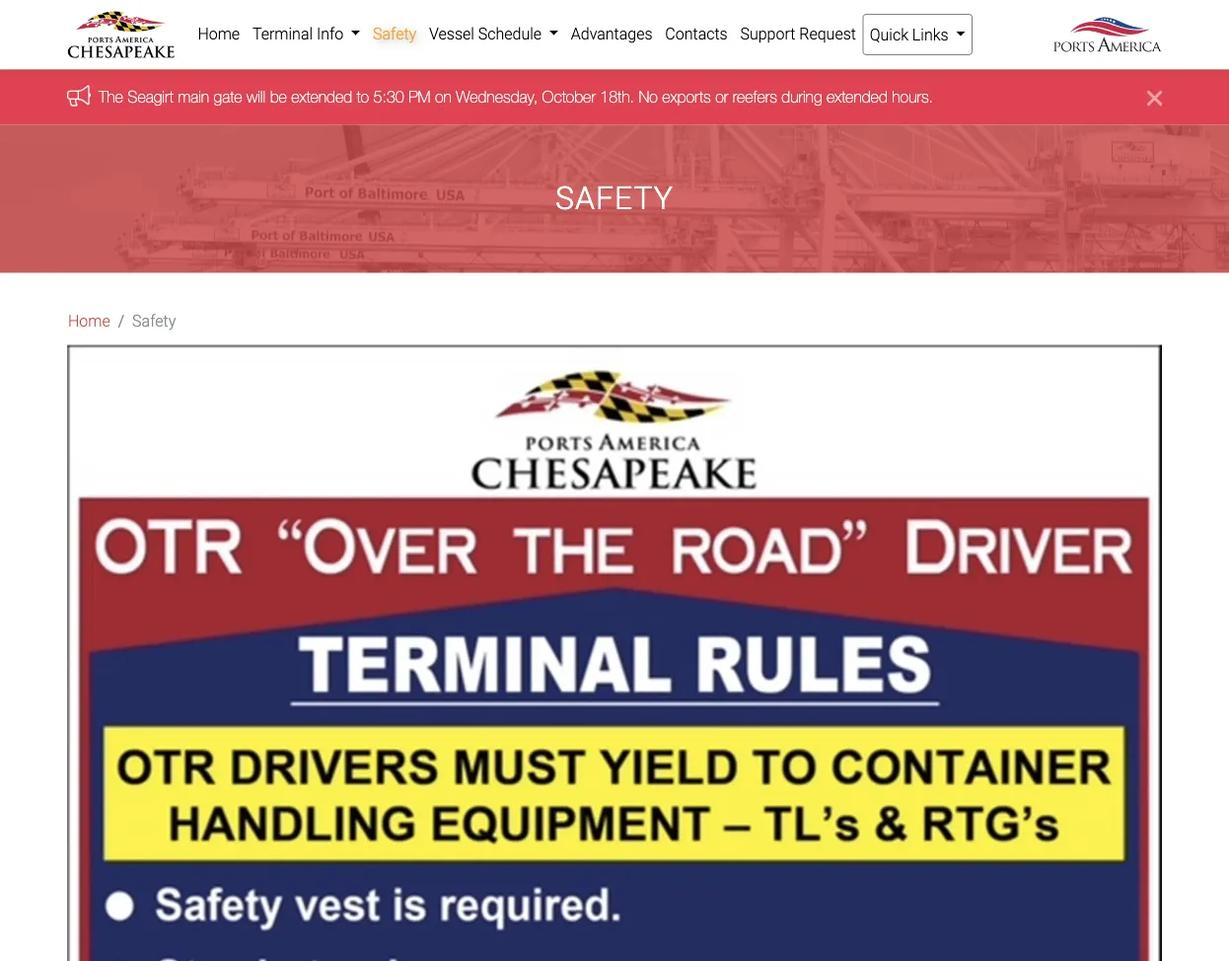 Task type: vqa. For each thing, say whether or not it's contained in the screenshot.
of to the bottom
no



Task type: locate. For each thing, give the bounding box(es) containing it.
extended
[[291, 87, 352, 105], [827, 87, 888, 105]]

home link
[[191, 14, 246, 53], [68, 309, 110, 333]]

18th.
[[600, 87, 634, 105]]

0 horizontal spatial safety
[[132, 312, 176, 330]]

the
[[99, 87, 123, 105]]

1 extended from the left
[[291, 87, 352, 105]]

extended left to
[[291, 87, 352, 105]]

0 horizontal spatial extended
[[291, 87, 352, 105]]

1 vertical spatial home link
[[68, 309, 110, 333]]

0 vertical spatial safety
[[373, 24, 417, 43]]

request
[[799, 24, 856, 43]]

home
[[198, 24, 240, 43], [68, 312, 110, 330]]

support request
[[740, 24, 856, 43]]

reefers
[[733, 87, 777, 105]]

advantages link
[[565, 14, 659, 53]]

0 vertical spatial home link
[[191, 14, 246, 53]]

safety link
[[367, 14, 423, 53]]

2 vertical spatial safety
[[132, 312, 176, 330]]

safety
[[373, 24, 417, 43], [556, 180, 674, 217], [132, 312, 176, 330]]

0 vertical spatial home
[[198, 24, 240, 43]]

1 horizontal spatial extended
[[827, 87, 888, 105]]

schedule
[[478, 24, 542, 43]]

quick
[[870, 25, 909, 44]]

terminal
[[253, 24, 313, 43]]

0 horizontal spatial home
[[68, 312, 110, 330]]

1 vertical spatial home
[[68, 312, 110, 330]]

contacts link
[[659, 14, 734, 53]]

5:30
[[374, 87, 404, 105]]

exports
[[662, 87, 711, 105]]

wednesday,
[[456, 87, 538, 105]]

links
[[913, 25, 949, 44]]

support request link
[[734, 14, 863, 53]]

1 vertical spatial safety
[[556, 180, 674, 217]]

or
[[716, 87, 728, 105]]

during
[[782, 87, 822, 105]]

vessel schedule
[[429, 24, 546, 43]]

1 horizontal spatial safety
[[373, 24, 417, 43]]

safety inside 'link'
[[373, 24, 417, 43]]

2 horizontal spatial safety
[[556, 180, 674, 217]]

otr driver terminal rules image
[[67, 345, 1162, 961]]

on
[[435, 87, 452, 105]]

hours.
[[892, 87, 933, 105]]

the seagirt main gate will be extended to 5:30 pm on wednesday, october 18th.  no exports or reefers during extended hours. link
[[99, 87, 933, 105]]

main
[[178, 87, 209, 105]]

advantages
[[571, 24, 653, 43]]

support
[[740, 24, 796, 43]]

extended right during
[[827, 87, 888, 105]]



Task type: describe. For each thing, give the bounding box(es) containing it.
quick links
[[870, 25, 953, 44]]

the seagirt main gate will be extended to 5:30 pm on wednesday, october 18th.  no exports or reefers during extended hours. alert
[[0, 69, 1229, 125]]

to
[[357, 87, 369, 105]]

terminal info
[[253, 24, 347, 43]]

will
[[247, 87, 266, 105]]

quick links link
[[863, 14, 973, 55]]

close image
[[1148, 85, 1162, 109]]

vessel schedule link
[[423, 14, 565, 53]]

bullhorn image
[[67, 85, 99, 106]]

pm
[[409, 87, 431, 105]]

vessel
[[429, 24, 474, 43]]

2 extended from the left
[[827, 87, 888, 105]]

0 horizontal spatial home link
[[68, 309, 110, 333]]

terminal info link
[[246, 14, 367, 53]]

info
[[317, 24, 344, 43]]

1 horizontal spatial home
[[198, 24, 240, 43]]

gate
[[214, 87, 242, 105]]

1 horizontal spatial home link
[[191, 14, 246, 53]]

contacts
[[665, 24, 728, 43]]

the seagirt main gate will be extended to 5:30 pm on wednesday, october 18th.  no exports or reefers during extended hours.
[[99, 87, 933, 105]]

be
[[270, 87, 287, 105]]

seagirt
[[128, 87, 174, 105]]

no
[[639, 87, 658, 105]]

october
[[542, 87, 596, 105]]



